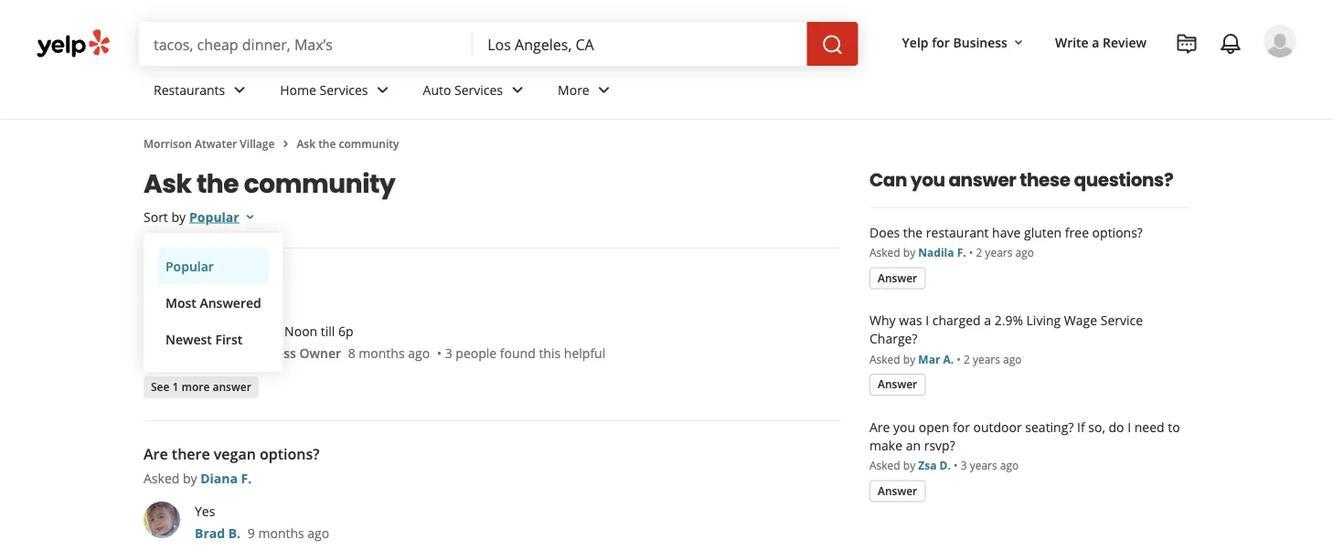 Task type: vqa. For each thing, say whether or not it's contained in the screenshot.
The Area for Santos Hauling
no



Task type: locate. For each thing, give the bounding box(es) containing it.
can
[[870, 167, 907, 193]]

b. inside yes brad b. 9 months ago
[[228, 524, 241, 542]]

if
[[1077, 418, 1085, 436]]

are inside are there vegan options? asked by diana f.
[[144, 444, 168, 464]]

0 horizontal spatial 2
[[964, 352, 970, 367]]

1 horizontal spatial 24 chevron down v2 image
[[593, 79, 615, 101]]

none field up more link
[[488, 34, 793, 54]]

for inside button
[[932, 33, 950, 51]]

atwater
[[195, 136, 237, 151]]

1 horizontal spatial f.
[[957, 245, 966, 260]]

b.
[[249, 289, 261, 307], [228, 524, 241, 542]]

the
[[318, 136, 336, 151], [197, 166, 239, 202], [903, 224, 923, 241]]

1 vertical spatial i
[[1128, 418, 1131, 436]]

16 chevron down v2 image
[[1011, 35, 1026, 50]]

0 horizontal spatial options?
[[260, 444, 320, 464]]

0 vertical spatial 2 years ago
[[976, 245, 1034, 260]]

2 services from the left
[[455, 81, 503, 98]]

0 horizontal spatial b.
[[228, 524, 241, 542]]

i inside why was i charged a 2.9% living wage service charge?
[[926, 312, 929, 329]]

free
[[1065, 224, 1089, 241]]

1 horizontal spatial services
[[455, 81, 503, 98]]

community down home services link
[[339, 136, 399, 151]]

answer link for does the restaurant have gluten free options?
[[870, 268, 926, 289]]

3 answer link from the top
[[870, 481, 926, 503]]

0 horizontal spatial 3
[[445, 344, 452, 362]]

0 vertical spatial you
[[911, 167, 945, 193]]

these
[[1020, 167, 1071, 193]]

see
[[151, 380, 170, 395]]

f. inside are there vegan options? asked by diana f.
[[241, 470, 252, 487]]

16 chevron right v2 image
[[278, 137, 293, 151]]

1 horizontal spatial 2
[[976, 245, 982, 260]]

so,
[[1089, 418, 1106, 436]]

alex
[[195, 344, 221, 362]]

2 none field from the left
[[488, 34, 793, 54]]

0 vertical spatial months
[[359, 344, 405, 362]]

1 vertical spatial 2 years ago
[[964, 352, 1022, 367]]

need
[[1135, 418, 1165, 436]]

b. left 9
[[228, 524, 241, 542]]

asked down does
[[870, 245, 901, 260]]

1 vertical spatial 2
[[964, 352, 970, 367]]

options? right vegan
[[260, 444, 320, 464]]

popular for popular link
[[166, 257, 214, 275]]

answer down asked by zsa d.
[[878, 483, 918, 498]]

first
[[215, 331, 243, 348]]

1 vertical spatial answer
[[213, 380, 251, 395]]

f. down restaurant
[[957, 245, 966, 260]]

by down there
[[183, 470, 197, 487]]

most answered link
[[158, 284, 269, 321]]

1 horizontal spatial 24 chevron down v2 image
[[372, 79, 394, 101]]

0 vertical spatial business
[[953, 33, 1008, 51]]

24 chevron down v2 image left auto
[[372, 79, 394, 101]]

1 vertical spatial years
[[973, 352, 1000, 367]]

1 vertical spatial popular
[[166, 257, 214, 275]]

ago down gluten
[[1016, 245, 1034, 260]]

search image
[[822, 34, 844, 56]]

answer link for why was i charged a 2.9% living wage service charge?
[[870, 374, 926, 396]]

0 horizontal spatial f.
[[241, 470, 252, 487]]

0 horizontal spatial ask
[[144, 166, 191, 202]]

0 horizontal spatial months
[[258, 524, 304, 542]]

are inside 'are you open for outdoor seating? if so, do i need to make an rsvp?'
[[870, 418, 890, 436]]

months right 9
[[258, 524, 304, 542]]

morrison atwater village
[[144, 136, 275, 151]]

1 24 chevron down v2 image from the left
[[229, 79, 251, 101]]

1 services from the left
[[320, 81, 368, 98]]

3 people found this helpful
[[445, 344, 606, 362]]

popular
[[189, 208, 239, 225], [166, 257, 214, 275]]

2 years ago
[[976, 245, 1034, 260], [964, 352, 1022, 367]]

you right can
[[911, 167, 945, 193]]

a right "days"
[[236, 322, 243, 340]]

1 horizontal spatial answer
[[949, 167, 1016, 193]]

popular up most
[[166, 257, 214, 275]]

0 horizontal spatial are
[[144, 444, 168, 464]]

business categories element
[[139, 66, 1297, 119]]

f. down vegan
[[241, 470, 252, 487]]

services
[[320, 81, 368, 98], [455, 81, 503, 98]]

helpful
[[564, 344, 606, 362]]

are for there
[[144, 444, 168, 464]]

1 vertical spatial 3
[[961, 458, 967, 473]]

answer
[[878, 270, 918, 285], [878, 377, 918, 392], [878, 483, 918, 498]]

write
[[1055, 33, 1089, 51]]

by left mar on the right of page
[[903, 352, 916, 367]]

2 for charged
[[964, 352, 970, 367]]

you
[[911, 167, 945, 193], [894, 418, 916, 436]]

seating?
[[1025, 418, 1074, 436]]

answer link down asked by mar a.
[[870, 374, 926, 396]]

1 horizontal spatial ask
[[297, 136, 316, 151]]

24 chevron down v2 image inside home services link
[[372, 79, 394, 101]]

1 none field from the left
[[154, 34, 458, 54]]

ago
[[1016, 245, 1034, 260], [408, 344, 430, 362], [1003, 352, 1022, 367], [1000, 458, 1019, 473], [308, 524, 329, 542]]

popular left 16 chevron down v2 icon
[[189, 208, 239, 225]]

24 chevron down v2 image inside restaurants link
[[229, 79, 251, 101]]

the for asked
[[903, 224, 923, 241]]

1 horizontal spatial a
[[984, 312, 991, 329]]

0 horizontal spatial 24 chevron down v2 image
[[229, 79, 251, 101]]

2 right the a.
[[964, 352, 970, 367]]

home
[[280, 81, 316, 98]]

answer link down asked by zsa d.
[[870, 481, 926, 503]]

answer
[[949, 167, 1016, 193], [213, 380, 251, 395]]

answer up the does the restaurant have gluten free options?
[[949, 167, 1016, 193]]

for
[[932, 33, 950, 51], [953, 418, 970, 436]]

answer link for are you open for outdoor seating? if so, do i need to make an rsvp?
[[870, 481, 926, 503]]

services right home
[[320, 81, 368, 98]]

most answered
[[166, 294, 261, 311]]

1 horizontal spatial i
[[1128, 418, 1131, 436]]

years for have
[[985, 245, 1013, 260]]

are you open for outdoor seating? if so, do i need to make an rsvp?
[[870, 418, 1180, 454]]

2 vertical spatial the
[[903, 224, 923, 241]]

0 horizontal spatial i
[[926, 312, 929, 329]]

asked down there
[[144, 470, 180, 487]]

2 24 chevron down v2 image from the left
[[593, 79, 615, 101]]

24 chevron down v2 image inside more link
[[593, 79, 615, 101]]

asked down happy
[[144, 289, 180, 307]]

1 24 chevron down v2 image from the left
[[507, 79, 529, 101]]

mar
[[919, 352, 940, 367]]

business left 16 chevron down v2 image
[[953, 33, 1008, 51]]

24 chevron down v2 image right auto services
[[507, 79, 529, 101]]

you for can
[[911, 167, 945, 193]]

2 down restaurant
[[976, 245, 982, 260]]

business inside 'yelp for business' button
[[953, 33, 1008, 51]]

a
[[1092, 33, 1100, 51], [984, 312, 991, 329], [236, 322, 243, 340]]

by right 'sort'
[[171, 208, 186, 225]]

the right 16 chevron right v2 image on the left top
[[318, 136, 336, 151]]

living
[[1027, 312, 1061, 329]]

business down week!
[[242, 344, 296, 362]]

0 vertical spatial answer
[[949, 167, 1016, 193]]

notifications image
[[1220, 33, 1242, 55]]

i right was
[[926, 312, 929, 329]]

24 chevron down v2 image right more
[[593, 79, 615, 101]]

0 vertical spatial years
[[985, 245, 1013, 260]]

2 years ago for have
[[976, 245, 1034, 260]]

the up the popular popup button
[[197, 166, 239, 202]]

community down 16 chevron right v2 image on the left top
[[244, 166, 395, 202]]

i right do
[[1128, 418, 1131, 436]]

f.
[[957, 245, 966, 260], [241, 470, 252, 487]]

0 horizontal spatial services
[[320, 81, 368, 98]]

answer down asked by mar a.
[[878, 377, 918, 392]]

years for charged
[[973, 352, 1000, 367]]

2 vertical spatial answer link
[[870, 481, 926, 503]]

you inside 'are you open for outdoor seating? if so, do i need to make an rsvp?'
[[894, 418, 916, 436]]

2 answer link from the top
[[870, 374, 926, 396]]

an
[[906, 437, 921, 454]]

0 vertical spatial are
[[870, 418, 890, 436]]

can you answer these questions?
[[870, 167, 1174, 193]]

None search field
[[139, 22, 862, 66]]

0 vertical spatial community
[[339, 136, 399, 151]]

3 for 3 years ago
[[961, 458, 967, 473]]

rsvp?
[[924, 437, 955, 454]]

for right open
[[953, 418, 970, 436]]

1
[[172, 380, 179, 395]]

asked by mar a.
[[870, 352, 954, 367]]

0 vertical spatial ask the community
[[297, 136, 399, 151]]

3 left people at the left of page
[[445, 344, 452, 362]]

1 horizontal spatial 3
[[961, 458, 967, 473]]

bob b. image
[[1264, 25, 1297, 58]]

ago down 'are you open for outdoor seating? if so, do i need to make an rsvp?' on the right bottom of page
[[1000, 458, 1019, 473]]

by for asked by nadila f.
[[903, 245, 916, 260]]

24 chevron down v2 image for more
[[593, 79, 615, 101]]

0 vertical spatial for
[[932, 33, 950, 51]]

a.
[[943, 352, 954, 367]]

0 vertical spatial popular
[[189, 208, 239, 225]]

1 vertical spatial the
[[197, 166, 239, 202]]

days
[[205, 322, 233, 340]]

more
[[558, 81, 590, 98]]

0 vertical spatial answer link
[[870, 268, 926, 289]]

0 horizontal spatial for
[[932, 33, 950, 51]]

this
[[539, 344, 561, 362]]

0 vertical spatial i
[[926, 312, 929, 329]]

a inside why was i charged a 2.9% living wage service charge?
[[984, 312, 991, 329]]

3 right d.
[[961, 458, 967, 473]]

a left 2.9%
[[984, 312, 991, 329]]

ask up the sort by
[[144, 166, 191, 202]]

0 horizontal spatial the
[[197, 166, 239, 202]]

are there vegan options? asked by diana f.
[[144, 444, 320, 487]]

alex s., business owner
[[195, 344, 341, 362]]

by down hour
[[183, 289, 197, 307]]

1 vertical spatial are
[[144, 444, 168, 464]]

0 horizontal spatial business
[[242, 344, 296, 362]]

years for for
[[970, 458, 998, 473]]

services right auto
[[455, 81, 503, 98]]

1 vertical spatial answer
[[878, 377, 918, 392]]

nadila
[[919, 245, 954, 260]]

asked for does
[[870, 245, 901, 260]]

asked down 'charge?'
[[870, 352, 901, 367]]

see 1 more answer
[[151, 380, 251, 395]]

0 vertical spatial b.
[[249, 289, 261, 307]]

options?
[[1093, 224, 1143, 241], [260, 444, 320, 464]]

3 years ago
[[961, 458, 1019, 473]]

morrison atwater village link
[[144, 136, 275, 151]]

0 vertical spatial the
[[318, 136, 336, 151]]

home services
[[280, 81, 368, 98]]

1 vertical spatial ask
[[144, 166, 191, 202]]

a right write
[[1092, 33, 1100, 51]]

months right 8
[[359, 344, 405, 362]]

ago down why was i charged a 2.9% living wage service charge?
[[1003, 352, 1022, 367]]

by
[[171, 208, 186, 225], [903, 245, 916, 260], [183, 289, 197, 307], [903, 352, 916, 367], [903, 458, 916, 473], [183, 470, 197, 487]]

1 horizontal spatial are
[[870, 418, 890, 436]]

user actions element
[[888, 23, 1322, 135]]

was
[[899, 312, 922, 329]]

7 days a week! noon till 6p
[[195, 322, 354, 340]]

24 chevron down v2 image for restaurants
[[229, 79, 251, 101]]

newest
[[166, 331, 212, 348]]

more link
[[543, 66, 630, 119]]

for right yelp
[[932, 33, 950, 51]]

are
[[870, 418, 890, 436], [144, 444, 168, 464]]

george b. link
[[200, 289, 261, 307]]

are up make
[[870, 418, 890, 436]]

years down why was i charged a 2.9% living wage service charge?
[[973, 352, 1000, 367]]

ask the community down home services link
[[297, 136, 399, 151]]

options? right "free"
[[1093, 224, 1143, 241]]

by left zsa
[[903, 458, 916, 473]]

1 horizontal spatial months
[[359, 344, 405, 362]]

week!
[[247, 322, 281, 340]]

1 vertical spatial options?
[[260, 444, 320, 464]]

morrison
[[144, 136, 192, 151]]

2 24 chevron down v2 image from the left
[[372, 79, 394, 101]]

there
[[172, 444, 210, 464]]

1 horizontal spatial business
[[953, 33, 1008, 51]]

s.,
[[225, 344, 239, 362]]

ago right 9
[[308, 524, 329, 542]]

24 chevron down v2 image
[[507, 79, 529, 101], [593, 79, 615, 101]]

0 vertical spatial options?
[[1093, 224, 1143, 241]]

1 vertical spatial b.
[[228, 524, 241, 542]]

asked down make
[[870, 458, 901, 473]]

b. down times?
[[249, 289, 261, 307]]

0 vertical spatial 3
[[445, 344, 452, 362]]

None field
[[154, 34, 458, 54], [488, 34, 793, 54]]

1 vertical spatial f.
[[241, 470, 252, 487]]

0 horizontal spatial answer
[[213, 380, 251, 395]]

months
[[359, 344, 405, 362], [258, 524, 304, 542]]

open
[[919, 418, 950, 436]]

options? inside are there vegan options? asked by diana f.
[[260, 444, 320, 464]]

1 vertical spatial business
[[242, 344, 296, 362]]

years right d.
[[970, 458, 998, 473]]

ask right 16 chevron right v2 image on the left top
[[297, 136, 316, 151]]

24 chevron down v2 image
[[229, 79, 251, 101], [372, 79, 394, 101]]

are for you
[[870, 418, 890, 436]]

charged
[[933, 312, 981, 329]]

2
[[976, 245, 982, 260], [964, 352, 970, 367]]

the up asked by nadila f.
[[903, 224, 923, 241]]

3
[[445, 344, 452, 362], [961, 458, 967, 473]]

0 horizontal spatial 24 chevron down v2 image
[[507, 79, 529, 101]]

0 horizontal spatial a
[[236, 322, 243, 340]]

24 chevron down v2 image inside auto services link
[[507, 79, 529, 101]]

1 vertical spatial months
[[258, 524, 304, 542]]

2 years ago down the does the restaurant have gluten free options?
[[976, 245, 1034, 260]]

2 answer from the top
[[878, 377, 918, 392]]

0 horizontal spatial none field
[[154, 34, 458, 54]]

1 answer link from the top
[[870, 268, 926, 289]]

24 chevron down v2 image for home services
[[372, 79, 394, 101]]

auto
[[423, 81, 451, 98]]

2 vertical spatial years
[[970, 458, 998, 473]]

answer down s.,
[[213, 380, 251, 395]]

services for auto services
[[455, 81, 503, 98]]

1 answer from the top
[[878, 270, 918, 285]]

1 vertical spatial answer link
[[870, 374, 926, 396]]

1 horizontal spatial none field
[[488, 34, 793, 54]]

asked by zsa d.
[[870, 458, 951, 473]]

are left there
[[144, 444, 168, 464]]

yes brad b. 9 months ago
[[195, 503, 329, 542]]

auto services
[[423, 81, 503, 98]]

outdoor
[[973, 418, 1022, 436]]

1 horizontal spatial b.
[[249, 289, 261, 307]]

years
[[985, 245, 1013, 260], [973, 352, 1000, 367], [970, 458, 998, 473]]

ask the community up 16 chevron down v2 icon
[[144, 166, 395, 202]]

none field up home
[[154, 34, 458, 54]]

0 vertical spatial ask
[[297, 136, 316, 151]]

0 vertical spatial answer
[[878, 270, 918, 285]]

2 years ago down why was i charged a 2.9% living wage service charge?
[[964, 352, 1022, 367]]

popular for the popular popup button
[[189, 208, 239, 225]]

answered
[[200, 294, 261, 311]]

village
[[240, 136, 275, 151]]

1 vertical spatial for
[[953, 418, 970, 436]]

1 vertical spatial you
[[894, 418, 916, 436]]

24 chevron down v2 image for auto services
[[507, 79, 529, 101]]

1 horizontal spatial for
[[953, 418, 970, 436]]

answer down asked by nadila f.
[[878, 270, 918, 285]]

2 horizontal spatial the
[[903, 224, 923, 241]]

you up an
[[894, 418, 916, 436]]

answer link down asked by nadila f.
[[870, 268, 926, 289]]

by left nadila
[[903, 245, 916, 260]]

years down the does the restaurant have gluten free options?
[[985, 245, 1013, 260]]

vegan
[[214, 444, 256, 464]]

0 vertical spatial 2
[[976, 245, 982, 260]]

community
[[339, 136, 399, 151], [244, 166, 395, 202]]

3 answer from the top
[[878, 483, 918, 498]]

more
[[182, 380, 210, 395]]

2 vertical spatial answer
[[878, 483, 918, 498]]

24 chevron down v2 image right restaurants
[[229, 79, 251, 101]]



Task type: describe. For each thing, give the bounding box(es) containing it.
answer for why was i charged a 2.9% living wage service charge?
[[878, 377, 918, 392]]

happy hour times? asked by george b.
[[144, 264, 277, 307]]

nadila f. link
[[919, 245, 966, 260]]

asked inside are there vegan options? asked by diana f.
[[144, 470, 180, 487]]

zsa
[[919, 458, 937, 473]]

3 for 3 people found this helpful
[[445, 344, 452, 362]]

ago for does
[[1016, 245, 1034, 260]]

restaurants link
[[139, 66, 265, 119]]

2 horizontal spatial a
[[1092, 33, 1100, 51]]

16 chevron down v2 image
[[243, 210, 258, 224]]

2 for have
[[976, 245, 982, 260]]

answer for does the restaurant have gluten free options?
[[878, 270, 918, 285]]

asked by nadila f.
[[870, 245, 966, 260]]

popular link
[[158, 248, 269, 284]]

projects image
[[1176, 33, 1198, 55]]

do
[[1109, 418, 1124, 436]]

does the restaurant have gluten free options?
[[870, 224, 1143, 241]]

why was i charged a 2.9% living wage service charge?
[[870, 312, 1143, 348]]

auto services link
[[408, 66, 543, 119]]

asked for why
[[870, 352, 901, 367]]

popular button
[[189, 208, 258, 225]]

1 horizontal spatial the
[[318, 136, 336, 151]]

noon
[[285, 322, 318, 340]]

write a review link
[[1048, 26, 1154, 59]]

9
[[248, 524, 255, 542]]

newest first
[[166, 331, 243, 348]]

by inside are there vegan options? asked by diana f.
[[183, 470, 197, 487]]

george
[[200, 289, 246, 307]]

make
[[870, 437, 903, 454]]

hour
[[193, 264, 227, 284]]

restaurants
[[154, 81, 225, 98]]

yelp for business
[[902, 33, 1008, 51]]

home services link
[[265, 66, 408, 119]]

service
[[1101, 312, 1143, 329]]

see 1 more answer link
[[144, 377, 259, 399]]

1 vertical spatial community
[[244, 166, 395, 202]]

b. inside happy hour times? asked by george b.
[[249, 289, 261, 307]]

charge?
[[870, 330, 918, 348]]

ago left people at the left of page
[[408, 344, 430, 362]]

does
[[870, 224, 900, 241]]

sort
[[144, 208, 168, 225]]

to
[[1168, 418, 1180, 436]]

people
[[456, 344, 497, 362]]

Find text field
[[154, 34, 458, 54]]

asked for are
[[870, 458, 901, 473]]

sort by
[[144, 208, 186, 225]]

diana f. link
[[200, 470, 252, 487]]

why
[[870, 312, 896, 329]]

none field near
[[488, 34, 793, 54]]

for inside 'are you open for outdoor seating? if so, do i need to make an rsvp?'
[[953, 418, 970, 436]]

you for are
[[894, 418, 916, 436]]

happy
[[144, 264, 189, 284]]

zsa d. link
[[919, 458, 951, 473]]

answer for are you open for outdoor seating? if so, do i need to make an rsvp?
[[878, 483, 918, 498]]

services for home services
[[320, 81, 368, 98]]

1 vertical spatial ask the community
[[144, 166, 395, 202]]

questions?
[[1074, 167, 1174, 193]]

by for sort by
[[171, 208, 186, 225]]

ago for are
[[1000, 458, 1019, 473]]

2 years ago for charged
[[964, 352, 1022, 367]]

by for asked by mar a.
[[903, 352, 916, 367]]

gluten
[[1024, 224, 1062, 241]]

answer inside "link"
[[213, 380, 251, 395]]

by inside happy hour times? asked by george b.
[[183, 289, 197, 307]]

business for for
[[953, 33, 1008, 51]]

business for s.,
[[242, 344, 296, 362]]

write a review
[[1055, 33, 1147, 51]]

review
[[1103, 33, 1147, 51]]

brad b. link
[[195, 524, 241, 542]]

newest first link
[[158, 321, 269, 358]]

ago for why
[[1003, 352, 1022, 367]]

wage
[[1064, 312, 1098, 329]]

till
[[321, 322, 335, 340]]

restaurant
[[926, 224, 989, 241]]

Near text field
[[488, 34, 793, 54]]

months inside yes brad b. 9 months ago
[[258, 524, 304, 542]]

8 months ago
[[348, 344, 430, 362]]

asked inside happy hour times? asked by george b.
[[144, 289, 180, 307]]

6p
[[338, 322, 354, 340]]

8
[[348, 344, 355, 362]]

by for asked by zsa d.
[[903, 458, 916, 473]]

found
[[500, 344, 536, 362]]

owner
[[300, 344, 341, 362]]

0 vertical spatial f.
[[957, 245, 966, 260]]

yelp
[[902, 33, 929, 51]]

yelp for business button
[[895, 26, 1033, 59]]

i inside 'are you open for outdoor seating? if so, do i need to make an rsvp?'
[[1128, 418, 1131, 436]]

most
[[166, 294, 196, 311]]

2.9%
[[995, 312, 1023, 329]]

none field the find
[[154, 34, 458, 54]]

brad
[[195, 524, 225, 542]]

have
[[992, 224, 1021, 241]]

ago inside yes brad b. 9 months ago
[[308, 524, 329, 542]]

1 horizontal spatial options?
[[1093, 224, 1143, 241]]

the for are
[[197, 166, 239, 202]]

times?
[[231, 264, 277, 284]]

d.
[[940, 458, 951, 473]]



